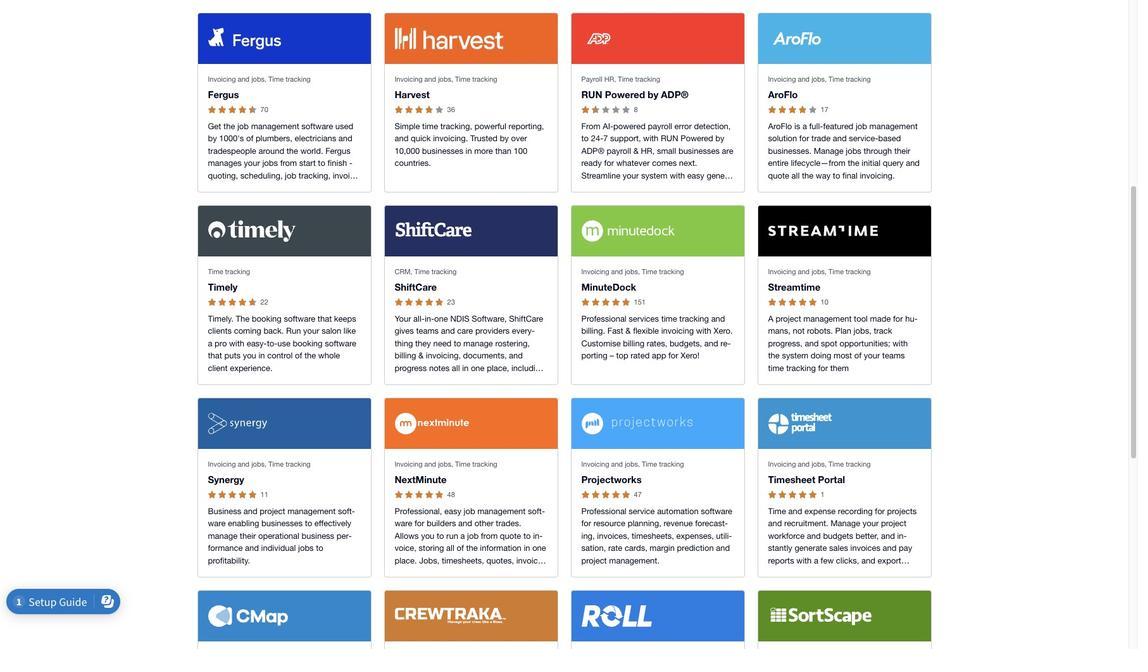 Task type: describe. For each thing, give the bounding box(es) containing it.
invoic inside professional, easy job management soft ware for builders and other trades. allows you to run a job from quote to in voice, storing all of the information in one place. jobs, timesheets, quotes, invoic es, schedules, orders, photos, files and much more.
[[516, 556, 541, 565]]

ai-
[[603, 121, 614, 131]]

billing.
[[582, 326, 605, 336]]

orders,
[[450, 568, 476, 578]]

timely logo image
[[208, 220, 296, 242]]

and up re
[[711, 314, 725, 323]]

0 vertical spatial -
[[349, 158, 353, 168]]

billing inside professional services time tracking and billing. fast & flexible invoicing with xero. customise billing rates, budgets, and re porting – top rated app for xero!
[[623, 339, 645, 348]]

plumbers,
[[256, 134, 292, 143]]

easy inside professional, easy job management soft ware for builders and other trades. allows you to run a job from quote to in voice, storing all of the information in one place. jobs, timesheets, quotes, invoic es, schedules, orders, photos, files and much more.
[[444, 506, 462, 516]]

timesheets, inside professional, easy job management soft ware for builders and other trades. allows you to run a job from quote to in voice, storing all of the information in one place. jobs, timesheets, quotes, invoic es, schedules, orders, photos, files and much more.
[[442, 556, 484, 565]]

timesheet portal logo image
[[768, 413, 832, 434]]

and inside invoicing and jobs, time tracking fergus
[[238, 75, 250, 83]]

aroflo inside invoicing and jobs, time tracking aroflo
[[768, 89, 798, 100]]

manage inside time and expense recording for projects and recruitment. manage your project workforce and budgets better, and in stantly generate sales invoices and pay reports with a few clicks, and export straight to xero.
[[831, 519, 861, 528]]

not
[[793, 326, 805, 336]]

quote inside aroflo is a full-featured job management solution for trade and service-based businesses. manage jobs through their entire lifecycle—from the initial query and quote all the way to final invoicing.
[[768, 171, 790, 180]]

a inside your all-in-one ndis software, shiftcare gives teams and care providers every thing they need to manage rostering, billing & invoicing, documents, and progress notes all in one place, including a mobile app for caregivers on the go.
[[395, 376, 399, 385]]

job inside aroflo is a full-featured job management solution for trade and service-based businesses. manage jobs through their entire lifecycle—from the initial query and quote all the way to final invoicing.
[[856, 121, 867, 131]]

doing
[[811, 351, 832, 360]]

invoicing and jobs, time tracking streamtime
[[768, 268, 871, 293]]

shiftcare inside the crm, time tracking shiftcare
[[395, 281, 437, 293]]

with inside get the job management software used by 1000's of plumbers, electricians and tradespeople around the world. fergus manages your jobs from start to finish - quoting, scheduling, job tracking, invoic ing - and integrates with xero to give you a 360 view of how your business is performing.
[[282, 183, 297, 193]]

powerful
[[475, 121, 507, 131]]

invoicing for your
[[768, 460, 796, 468]]

easy inside from ai-powered payroll error detection, to 24-7 support, with run powered by adp® payroll & hr, small businesses are ready for whatever comes next. streamline your system with easy general ledger mapping for pushing payroll trans actions from run or accountant connect℠ to xero.
[[688, 171, 705, 180]]

for inside professional services time tracking and billing. fast & flexible invoicing with xero. customise billing rates, budgets, and re porting – top rated app for xero!
[[669, 351, 679, 360]]

through
[[864, 146, 892, 156]]

voice,
[[395, 531, 543, 553]]

management for fergus
[[251, 121, 299, 131]]

one inside professional, easy job management soft ware for builders and other trades. allows you to run a job from quote to in voice, storing all of the information in one place. jobs, timesheets, quotes, invoic es, schedules, orders, photos, files and much more.
[[533, 543, 546, 553]]

in inside timely. the booking software that keeps clients coming back.   run your salon like a pro with easy-to-use booking software that puts you in control of the whole client experience.
[[259, 351, 265, 360]]

support,
[[610, 134, 641, 143]]

and down featured
[[833, 134, 847, 143]]

and up view
[[227, 183, 241, 193]]

time inside a project management tool made for hu mans, not robots. plan jobs, track progress, and spot opportunities; with the system doing most of your teams time tracking for them
[[768, 363, 784, 373]]

businesses inside from ai-powered payroll error detection, to 24-7 support, with run powered by adp® payroll & hr, small businesses are ready for whatever comes next. streamline your system with easy general ledger mapping for pushing payroll trans actions from run or accountant connect℠ to xero.
[[679, 146, 720, 156]]

project inside 'business and project management soft ware enabling businesses to effectively manage their operational business per formance and individual jobs to profitability.'
[[260, 506, 285, 516]]

with inside timely. the booking software that keeps clients coming back.   run your salon like a pro with easy-to-use booking software that puts you in control of the whole client experience.
[[229, 339, 244, 348]]

all for based
[[792, 171, 800, 180]]

and inside invoicing and jobs, time tracking aroflo
[[798, 75, 810, 83]]

from inside professional, easy job management soft ware for builders and other trades. allows you to run a job from quote to in voice, storing all of the information in one place. jobs, timesheets, quotes, invoic es, schedules, orders, photos, files and much more.
[[481, 531, 498, 541]]

jobs, for your
[[812, 460, 827, 468]]

time and expense recording for projects and recruitment. manage your project workforce and budgets better, and in stantly generate sales invoices and pay reports with a few clicks, and export straight to xero.
[[768, 506, 917, 578]]

powered inside from ai-powered payroll error detection, to 24-7 support, with run powered by adp® payroll & hr, small businesses are ready for whatever comes next. streamline your system with easy general ledger mapping for pushing payroll trans actions from run or accountant connect℠ to xero.
[[681, 134, 713, 143]]

error
[[675, 121, 692, 131]]

app inside professional services time tracking and billing. fast & flexible invoicing with xero. customise billing rates, budgets, and re porting – top rated app for xero!
[[652, 351, 666, 360]]

es,
[[395, 556, 541, 578]]

for inside aroflo is a full-featured job management solution for trade and service-based businesses. manage jobs through their entire lifecycle—from the initial query and quote all the way to final invoicing.
[[800, 134, 810, 143]]

xero. inside professional services time tracking and billing. fast & flexible invoicing with xero. customise billing rates, budgets, and re porting – top rated app for xero!
[[714, 326, 733, 336]]

get the job management software used by 1000's of plumbers, electricians and tradespeople around the world. fergus manages your jobs from start to finish - quoting, scheduling, job tracking, invoic ing - and integrates with xero to give you a 360 view of how your business is performing.
[[208, 121, 359, 217]]

is inside aroflo is a full-featured job management solution for trade and service-based businesses. manage jobs through their entire lifecycle—from the initial query and quote all the way to final invoicing.
[[795, 121, 801, 131]]

and up profitability.
[[245, 543, 259, 553]]

world.
[[301, 146, 323, 156]]

aroflo app logo image
[[768, 28, 826, 49]]

management inside aroflo is a full-featured job management solution for trade and service-based businesses. manage jobs through their entire lifecycle—from the initial query and quote all the way to final invoicing.
[[870, 121, 918, 131]]

tracking inside a project management tool made for hu mans, not robots. plan jobs, track progress, and spot opportunities; with the system doing most of your teams time tracking for them
[[787, 363, 816, 373]]

sation,
[[582, 531, 732, 553]]

billing inside your all-in-one ndis software, shiftcare gives teams and care providers every thing they need to manage rostering, billing & invoicing, documents, and progress notes all in one place, including a mobile app for caregivers on the go.
[[395, 351, 416, 360]]

with up small
[[644, 134, 659, 143]]

builders
[[427, 519, 456, 528]]

time inside simple time tracking, powerful reporting, and quick invoicing. trusted by over 10,000 businesses in more than 100 countries.
[[422, 121, 438, 131]]

a inside time and expense recording for projects and recruitment. manage your project workforce and budgets better, and in stantly generate sales invoices and pay reports with a few clicks, and export straight to xero.
[[814, 556, 819, 565]]

23
[[447, 298, 455, 306]]

10,000
[[395, 146, 420, 156]]

invoicing and jobs, time tracking fergus
[[208, 75, 311, 100]]

for up or
[[642, 183, 651, 193]]

with up pushing
[[670, 171, 685, 180]]

jobs, for ing,
[[625, 460, 640, 468]]

jobs, for invoicing
[[625, 268, 640, 275]]

sales
[[830, 543, 848, 553]]

recording
[[838, 506, 873, 516]]

mapping
[[607, 183, 639, 193]]

lifecycle—from
[[791, 158, 846, 168]]

progress,
[[768, 339, 803, 348]]

time for trade
[[829, 75, 844, 83]]

easy-
[[247, 339, 267, 348]]

job up the 1000's
[[237, 121, 249, 131]]

from inside from ai-powered payroll error detection, to 24-7 support, with run powered by adp® payroll & hr, small businesses are ready for whatever comes next. streamline your system with easy general ledger mapping for pushing payroll trans actions from run or accountant connect℠ to xero.
[[611, 195, 627, 205]]

100
[[514, 146, 528, 156]]

query
[[883, 158, 904, 168]]

progress
[[395, 363, 427, 373]]

nextminute
[[395, 474, 447, 485]]

shiftcare inside your all-in-one ndis software, shiftcare gives teams and care providers every thing they need to manage rostering, billing & invoicing, documents, and progress notes all in one place, including a mobile app for caregivers on the go.
[[509, 314, 543, 323]]

job down other
[[467, 531, 479, 541]]

software,
[[472, 314, 507, 323]]

the left 'world.'
[[287, 146, 298, 156]]

invoicing for effectively
[[208, 460, 236, 468]]

for inside professional service automation software for resource planning, revenue forecast ing, invoices, timesheets, expenses, utili sation, rate cards, margin prediction and project management.
[[582, 519, 591, 528]]

invoicing and jobs, time tracking timesheet portal
[[768, 460, 871, 485]]

invoicing for plumbers,
[[208, 75, 236, 83]]

a inside aroflo is a full-featured job management solution for trade and service-based businesses. manage jobs through their entire lifecycle—from the initial query and quote all the way to final invoicing.
[[803, 121, 807, 131]]

project inside a project management tool made for hu mans, not robots. plan jobs, track progress, and spot opportunities; with the system doing most of your teams time tracking for them
[[776, 314, 801, 323]]

budgets
[[823, 531, 854, 541]]

your right how
[[277, 195, 293, 205]]

0 vertical spatial payroll
[[648, 121, 672, 131]]

a inside professional, easy job management soft ware for builders and other trades. allows you to run a job from quote to in voice, storing all of the information in one place. jobs, timesheets, quotes, invoic es, schedules, orders, photos, files and much more.
[[461, 531, 465, 541]]

control
[[267, 351, 293, 360]]

time inside the crm, time tracking shiftcare
[[415, 268, 430, 275]]

time tracking timely
[[208, 268, 250, 293]]

opportunities;
[[840, 339, 891, 348]]

hu
[[906, 314, 918, 323]]

of right the 1000's
[[246, 134, 253, 143]]

with inside a project management tool made for hu mans, not robots. plan jobs, track progress, and spot opportunities; with the system doing most of your teams time tracking for them
[[893, 339, 908, 348]]

2 vertical spatial payroll
[[685, 183, 710, 193]]

and down rostering,
[[509, 351, 523, 360]]

to inside aroflo is a full-featured job management solution for trade and service-based businesses. manage jobs through their entire lifecycle—from the initial query and quote all the way to final invoicing.
[[833, 171, 841, 180]]

of inside a project management tool made for hu mans, not robots. plan jobs, track progress, and spot opportunities; with the system doing most of your teams time tracking for them
[[855, 351, 862, 360]]

system inside from ai-powered payroll error detection, to 24-7 support, with run powered by adp® payroll & hr, small businesses are ready for whatever comes next. streamline your system with easy general ledger mapping for pushing payroll trans actions from run or accountant connect℠ to xero.
[[641, 171, 668, 180]]

business and project management soft ware enabling businesses to effectively manage their operational business per formance and individual jobs to profitability.
[[208, 506, 355, 565]]

in inside your all-in-one ndis software, shiftcare gives teams and care providers every thing they need to manage rostering, billing & invoicing, documents, and progress notes all in one place, including a mobile app for caregivers on the go.
[[462, 363, 469, 373]]

top
[[616, 351, 629, 360]]

in inside simple time tracking, powerful reporting, and quick invoicing. trusted by over 10,000 businesses in more than 100 countries.
[[466, 146, 472, 156]]

ing
[[208, 183, 219, 193]]

place.
[[395, 556, 417, 565]]

and down invoices
[[862, 556, 876, 565]]

business
[[208, 506, 241, 516]]

reports
[[768, 556, 794, 565]]

providers
[[475, 326, 510, 336]]

streamtime
[[768, 281, 821, 293]]

schedules,
[[408, 568, 448, 578]]

trusted
[[470, 134, 498, 143]]

stantly
[[768, 531, 907, 553]]

the
[[236, 314, 250, 323]]

and down used
[[339, 134, 353, 143]]

by inside get the job management software used by 1000's of plumbers, electricians and tradespeople around the world. fergus manages your jobs from start to finish - quoting, scheduling, job tracking, invoic ing - and integrates with xero to give you a 360 view of how your business is performing.
[[208, 134, 217, 143]]

of left how
[[250, 195, 257, 205]]

start
[[299, 158, 316, 168]]

documents,
[[463, 351, 507, 360]]

of inside professional, easy job management soft ware for builders and other trades. allows you to run a job from quote to in voice, storing all of the information in one place. jobs, timesheets, quotes, invoic es, schedules, orders, photos, files and much more.
[[457, 543, 464, 553]]

& inside your all-in-one ndis software, shiftcare gives teams and care providers every thing they need to manage rostering, billing & invoicing, documents, and progress notes all in one place, including a mobile app for caregivers on the go.
[[419, 351, 424, 360]]

and up need
[[441, 326, 455, 336]]

more.
[[418, 580, 439, 590]]

aroflo is a full-featured job management solution for trade and service-based businesses. manage jobs through their entire lifecycle—from the initial query and quote all the way to final invoicing.
[[768, 121, 920, 180]]

jobs, for trade
[[812, 75, 827, 83]]

professional, easy job management soft ware for builders and other trades. allows you to run a job from quote to in voice, storing all of the information in one place. jobs, timesheets, quotes, invoic es, schedules, orders, photos, files and much more.
[[395, 506, 546, 590]]

time for your
[[829, 460, 844, 468]]

to inside your all-in-one ndis software, shiftcare gives teams and care providers every thing they need to manage rostering, billing & invoicing, documents, and progress notes all in one place, including a mobile app for caregivers on the go.
[[454, 339, 461, 348]]

and up 'export'
[[883, 543, 897, 553]]

of inside timely. the booking software that keeps clients coming back.   run your salon like a pro with easy-to-use booking software that puts you in control of the whole client experience.
[[295, 351, 302, 360]]

fergus app logo image
[[208, 28, 281, 49]]

projectworks
[[582, 474, 642, 485]]

teams inside your all-in-one ndis software, shiftcare gives teams and care providers every thing they need to manage rostering, billing & invoicing, documents, and progress notes all in one place, including a mobile app for caregivers on the go.
[[416, 326, 439, 336]]

salon
[[322, 326, 341, 336]]

1 vertical spatial that
[[208, 351, 222, 360]]

businesses inside 'business and project management soft ware enabling businesses to effectively manage their operational business per formance and individual jobs to profitability.'
[[262, 519, 303, 528]]

app inside your all-in-one ndis software, shiftcare gives teams and care providers every thing they need to manage rostering, billing & invoicing, documents, and progress notes all in one place, including a mobile app for caregivers on the go.
[[428, 376, 443, 385]]

jobs, for effectively
[[251, 460, 267, 468]]

the up the 1000's
[[224, 121, 235, 131]]

fergus inside invoicing and jobs, time tracking fergus
[[208, 89, 239, 100]]

the inside a project management tool made for hu mans, not robots. plan jobs, track progress, and spot opportunities; with the system doing most of your teams time tracking for them
[[768, 351, 780, 360]]

photos,
[[478, 568, 506, 578]]

and inside professional service automation software for resource planning, revenue forecast ing, invoices, timesheets, expenses, utili sation, rate cards, margin prediction and project management.
[[716, 543, 730, 553]]

tracking inside invoicing and jobs, time tracking harvest
[[472, 75, 497, 83]]

better,
[[856, 531, 879, 541]]

and inside 'invoicing and jobs, time tracking minutedock'
[[611, 268, 623, 275]]

2 vertical spatial run
[[630, 195, 647, 205]]

tracking inside payroll hr, time tracking run powered by adp®
[[635, 75, 660, 83]]

hr, inside from ai-powered payroll error detection, to 24-7 support, with run powered by adp® payroll & hr, small businesses are ready for whatever comes next. streamline your system with easy general ledger mapping for pushing payroll trans actions from run or accountant connect℠ to xero.
[[641, 146, 655, 156]]

whatever
[[616, 158, 650, 168]]

operational
[[258, 531, 299, 541]]

forecast
[[695, 519, 728, 528]]

0 vertical spatial one
[[434, 314, 448, 323]]

cards,
[[625, 543, 648, 553]]

harvest app logo image
[[395, 28, 503, 49]]

crm,
[[395, 268, 413, 275]]

1 vertical spatial one
[[471, 363, 485, 373]]

allows
[[395, 531, 419, 541]]

streamtime logo image
[[768, 226, 878, 236]]

adp® inside from ai-powered payroll error detection, to 24-7 support, with run powered by adp® payroll & hr, small businesses are ready for whatever comes next. streamline your system with easy general ledger mapping for pushing payroll trans actions from run or accountant connect℠ to xero.
[[582, 146, 605, 156]]

timesheet portal link
[[768, 474, 845, 485]]

time for plumbers,
[[269, 75, 284, 83]]

and up generate
[[807, 531, 821, 541]]

few
[[821, 556, 834, 565]]

with inside time and expense recording for projects and recruitment. manage your project workforce and budgets better, and in stantly generate sales invoices and pay reports with a few clicks, and export straight to xero.
[[797, 556, 812, 565]]

from inside get the job management software used by 1000's of plumbers, electricians and tradespeople around the world. fergus manages your jobs from start to finish - quoting, scheduling, job tracking, invoic ing - and integrates with xero to give you a 360 view of how your business is performing.
[[280, 158, 297, 168]]

timesheets, inside professional service automation software for resource planning, revenue forecast ing, invoices, timesheets, expenses, utili sation, rate cards, margin prediction and project management.
[[632, 531, 674, 541]]

for left hu
[[893, 314, 903, 323]]

and up enabling
[[244, 506, 258, 516]]

time inside the time tracking timely
[[208, 268, 223, 275]]

made
[[870, 314, 891, 323]]

portal
[[818, 474, 845, 485]]

a inside timely. the booking software that keeps clients coming back.   run your salon like a pro with easy-to-use booking software that puts you in control of the whole client experience.
[[208, 339, 212, 348]]

0 vertical spatial booking
[[252, 314, 282, 323]]

roll logo image
[[582, 605, 652, 627]]

0 vertical spatial that
[[318, 314, 332, 323]]

timely
[[208, 281, 238, 293]]

timely.
[[208, 314, 234, 323]]

rates,
[[647, 339, 668, 348]]

individual
[[261, 543, 296, 553]]

job up other
[[464, 506, 475, 516]]

software down salon
[[325, 339, 356, 348]]

timely link
[[208, 281, 238, 293]]

for inside your all-in-one ndis software, shiftcare gives teams and care providers every thing they need to manage rostering, billing & invoicing, documents, and progress notes all in one place, including a mobile app for caregivers on the go.
[[445, 376, 455, 385]]

next.
[[679, 158, 697, 168]]

businesses inside simple time tracking, powerful reporting, and quick invoicing. trusted by over 10,000 businesses in more than 100 countries.
[[422, 146, 463, 156]]

and left re
[[705, 339, 719, 348]]

cmap app logo image
[[208, 605, 288, 627]]

job right scheduling,
[[285, 171, 296, 180]]

and right files
[[525, 568, 539, 578]]

management inside a project management tool made for hu mans, not robots. plan jobs, track progress, and spot opportunities; with the system doing most of your teams time tracking for them
[[804, 314, 852, 323]]

mobile
[[402, 376, 426, 385]]

1
[[821, 491, 825, 498]]

invoicing for robots.
[[768, 268, 796, 275]]

your up scheduling,
[[244, 158, 260, 168]]

and inside invoicing and jobs, time tracking timesheet portal
[[798, 460, 810, 468]]

invoices,
[[597, 531, 630, 541]]

tracking inside invoicing and jobs, time tracking timesheet portal
[[846, 460, 871, 468]]

integrates
[[243, 183, 280, 193]]

for down doing
[[818, 363, 828, 373]]

clicks,
[[836, 556, 860, 565]]

from
[[582, 121, 601, 131]]

adp® inside payroll hr, time tracking run powered by adp®
[[661, 89, 689, 100]]

storing
[[419, 543, 444, 553]]

xero. inside time and expense recording for projects and recruitment. manage your project workforce and budgets better, and in stantly generate sales invoices and pay reports with a few clicks, and export straight to xero.
[[808, 568, 827, 578]]

connect℠
[[582, 208, 619, 217]]

manage inside your all-in-one ndis software, shiftcare gives teams and care providers every thing they need to manage rostering, billing & invoicing, documents, and progress notes all in one place, including a mobile app for caregivers on the go.
[[464, 339, 493, 348]]

for up streamline
[[604, 158, 614, 168]]

by inside from ai-powered payroll error detection, to 24-7 support, with run powered by adp® payroll & hr, small businesses are ready for whatever comes next. streamline your system with easy general ledger mapping for pushing payroll trans actions from run or accountant connect℠ to xero.
[[716, 134, 725, 143]]

tracking inside invoicing and jobs, time tracking projectworks
[[659, 460, 684, 468]]

the inside professional, easy job management soft ware for builders and other trades. allows you to run a job from quote to in voice, storing all of the information in one place. jobs, timesheets, quotes, invoic es, schedules, orders, photos, files and much more.
[[466, 543, 478, 553]]

tracking, inside get the job management software used by 1000's of plumbers, electricians and tradespeople around the world. fergus manages your jobs from start to finish - quoting, scheduling, job tracking, invoic ing - and integrates with xero to give you a 360 view of how your business is performing.
[[299, 171, 331, 180]]

margin
[[650, 543, 675, 553]]

1 vertical spatial payroll
[[607, 146, 631, 156]]

ledger
[[582, 183, 605, 193]]

jobs, inside a project management tool made for hu mans, not robots. plan jobs, track progress, and spot opportunities; with the system doing most of your teams time tracking for them
[[854, 326, 872, 336]]

for inside professional, easy job management soft ware for builders and other trades. allows you to run a job from quote to in voice, storing all of the information in one place. jobs, timesheets, quotes, invoic es, schedules, orders, photos, files and much more.
[[415, 519, 425, 528]]



Task type: vqa. For each thing, say whether or not it's contained in the screenshot.
MAYDAY APP LOGO the accountant
no



Task type: locate. For each thing, give the bounding box(es) containing it.
give
[[328, 183, 343, 193]]

time for effectively
[[269, 460, 284, 468]]

workforce
[[768, 531, 805, 541]]

client
[[208, 363, 228, 373]]

1 horizontal spatial one
[[471, 363, 485, 373]]

1 professional from the top
[[582, 314, 627, 323]]

project down projects
[[881, 519, 907, 528]]

1 horizontal spatial businesses
[[422, 146, 463, 156]]

0 vertical spatial aroflo
[[768, 89, 798, 100]]

ware inside professional, easy job management soft ware for builders and other trades. allows you to run a job from quote to in voice, storing all of the information in one place. jobs, timesheets, quotes, invoic es, schedules, orders, photos, files and much more.
[[395, 506, 545, 528]]

0 vertical spatial all
[[792, 171, 800, 180]]

1 vertical spatial hr,
[[641, 146, 655, 156]]

0 vertical spatial adp®
[[661, 89, 689, 100]]

run down payroll
[[582, 89, 603, 100]]

time inside invoicing and jobs, time tracking synergy
[[269, 460, 284, 468]]

1 vertical spatial billing
[[395, 351, 416, 360]]

expense
[[805, 506, 836, 516]]

invoicing inside the invoicing and jobs, time tracking streamtime
[[768, 268, 796, 275]]

tracking inside the time tracking timely
[[225, 268, 250, 275]]

invoic down 'finish'
[[333, 171, 358, 180]]

0 horizontal spatial adp®
[[582, 146, 605, 156]]

0 horizontal spatial that
[[208, 351, 222, 360]]

the up the final
[[848, 158, 860, 168]]

project down invoices, at bottom
[[582, 556, 607, 565]]

1 horizontal spatial timesheets,
[[632, 531, 674, 541]]

1 vertical spatial manage
[[208, 531, 238, 541]]

0 horizontal spatial shiftcare
[[395, 281, 437, 293]]

the up es,
[[466, 543, 478, 553]]

is left full-
[[795, 121, 801, 131]]

professional up billing.
[[582, 314, 627, 323]]

0 horizontal spatial tracking,
[[299, 171, 331, 180]]

1 soft from the left
[[338, 506, 355, 516]]

invoicing for invoicing
[[582, 268, 609, 275]]

xero. up re
[[714, 326, 733, 336]]

effectively
[[315, 519, 351, 528]]

2 vertical spatial &
[[419, 351, 424, 360]]

invoicing for ing,
[[582, 460, 609, 468]]

invoicing up projectworks
[[582, 460, 609, 468]]

jobs inside aroflo is a full-featured job management solution for trade and service-based businesses. manage jobs through their entire lifecycle—from the initial query and quote all the way to final invoicing.
[[846, 146, 862, 156]]

1 vertical spatial all
[[452, 363, 460, 373]]

1 horizontal spatial their
[[895, 146, 911, 156]]

invoicing up fergus link
[[208, 75, 236, 83]]

use
[[278, 339, 291, 348]]

aroflo inside aroflo is a full-featured job management solution for trade and service-based businesses. manage jobs through their entire lifecycle—from the initial query and quote all the way to final invoicing.
[[768, 121, 792, 131]]

2 professional from the top
[[582, 506, 627, 516]]

1 horizontal spatial easy
[[688, 171, 705, 180]]

revenue
[[664, 519, 693, 528]]

generate
[[795, 543, 827, 553]]

1 horizontal spatial powered
[[681, 134, 713, 143]]

project down 11
[[260, 506, 285, 516]]

adp® up "ready"
[[582, 146, 605, 156]]

are
[[722, 146, 734, 156]]

whole
[[318, 351, 340, 360]]

1 horizontal spatial invoic
[[516, 556, 541, 565]]

1 horizontal spatial manage
[[464, 339, 493, 348]]

full-
[[810, 121, 823, 131]]

1 vertical spatial app
[[428, 376, 443, 385]]

all inside your all-in-one ndis software, shiftcare gives teams and care providers every thing they need to manage rostering, billing & invoicing, documents, and progress notes all in one place, including a mobile app for caregivers on the go.
[[452, 363, 460, 373]]

jobs, down tool
[[854, 326, 872, 336]]

professional inside professional services time tracking and billing. fast & flexible invoicing with xero. customise billing rates, budgets, and re porting – top rated app for xero!
[[582, 314, 627, 323]]

management inside 'business and project management soft ware enabling businesses to effectively manage their operational business per formance and individual jobs to profitability.'
[[288, 506, 336, 516]]

1 aroflo from the top
[[768, 89, 798, 100]]

one up caregivers in the bottom of the page
[[471, 363, 485, 373]]

1 vertical spatial quote
[[500, 531, 521, 541]]

time inside time and expense recording for projects and recruitment. manage your project workforce and budgets better, and in stantly generate sales invoices and pay reports with a few clicks, and export straight to xero.
[[768, 506, 786, 516]]

their down enabling
[[240, 531, 256, 541]]

0 horizontal spatial hr,
[[605, 75, 616, 83]]

invoicing inside invoicing and jobs, time tracking projectworks
[[582, 460, 609, 468]]

formance
[[208, 531, 352, 553]]

synergy
[[208, 474, 244, 485]]

0 vertical spatial their
[[895, 146, 911, 156]]

0 vertical spatial quote
[[768, 171, 790, 180]]

jobs inside 'business and project management soft ware enabling businesses to effectively manage their operational business per formance and individual jobs to profitability.'
[[298, 543, 314, 553]]

2 vertical spatial jobs
[[298, 543, 314, 553]]

0 vertical spatial app
[[652, 351, 666, 360]]

and up fergus link
[[238, 75, 250, 83]]

back.
[[264, 326, 284, 336]]

software inside get the job management software used by 1000's of plumbers, electricians and tradespeople around the world. fergus manages your jobs from start to finish - quoting, scheduling, job tracking, invoic ing - and integrates with xero to give you a 360 view of how your business is performing.
[[302, 121, 333, 131]]

time inside the invoicing and jobs, time tracking streamtime
[[829, 268, 844, 275]]

0 vertical spatial &
[[634, 146, 639, 156]]

jobs, for other
[[438, 460, 453, 468]]

their inside 'business and project management soft ware enabling businesses to effectively manage their operational business per formance and individual jobs to profitability.'
[[240, 531, 256, 541]]

1 horizontal spatial booking
[[293, 339, 323, 348]]

tracking inside 'invoicing and jobs, time tracking minutedock'
[[659, 268, 684, 275]]

management up the based
[[870, 121, 918, 131]]

the left whole at the bottom of the page
[[305, 351, 316, 360]]

time inside 'invoicing and jobs, time tracking minutedock'
[[642, 268, 657, 275]]

1 vertical spatial aroflo
[[768, 121, 792, 131]]

and inside invoicing and jobs, time tracking synergy
[[238, 460, 250, 468]]

professional,
[[395, 506, 442, 516]]

1 vertical spatial time
[[661, 314, 677, 323]]

and inside simple time tracking, powerful reporting, and quick invoicing. trusted by over 10,000 businesses in more than 100 countries.
[[395, 134, 409, 143]]

invoicing.
[[433, 134, 468, 143], [860, 171, 895, 180]]

invoicing inside invoicing and jobs, time tracking aroflo
[[768, 75, 796, 83]]

time inside invoicing and jobs, time tracking timesheet portal
[[829, 460, 844, 468]]

their up 'query' on the right
[[895, 146, 911, 156]]

jobs down service- at the top right of the page
[[846, 146, 862, 156]]

7
[[604, 134, 608, 143]]

you inside professional, easy job management soft ware for builders and other trades. allows you to run a job from quote to in voice, storing all of the information in one place. jobs, timesheets, quotes, invoic es, schedules, orders, photos, files and much more.
[[421, 531, 435, 541]]

tracking inside invoicing and jobs, time tracking synergy
[[286, 460, 311, 468]]

system down progress,
[[782, 351, 809, 360]]

& down they
[[419, 351, 424, 360]]

synergy logo image
[[208, 413, 267, 434]]

your inside from ai-powered payroll error detection, to 24-7 support, with run powered by adp® payroll & hr, small businesses are ready for whatever comes next. streamline your system with easy general ledger mapping for pushing payroll trans actions from run or accountant connect℠ to xero.
[[623, 171, 639, 180]]

one
[[434, 314, 448, 323], [471, 363, 485, 373], [533, 543, 546, 553]]

tracking inside invoicing and jobs, time tracking aroflo
[[846, 75, 871, 83]]

0 horizontal spatial teams
[[416, 326, 439, 336]]

your all-
[[395, 314, 425, 323]]

1 vertical spatial powered
[[681, 134, 713, 143]]

quoting,
[[208, 171, 238, 180]]

and up workforce
[[768, 519, 782, 528]]

software up electricians in the top of the page
[[302, 121, 333, 131]]

invoicing up minutedock
[[582, 268, 609, 275]]

with inside professional services time tracking and billing. fast & flexible invoicing with xero. customise billing rates, budgets, and re porting – top rated app for xero!
[[696, 326, 712, 336]]

for inside time and expense recording for projects and recruitment. manage your project workforce and budgets better, and in stantly generate sales invoices and pay reports with a few clicks, and export straight to xero.
[[875, 506, 885, 516]]

prediction
[[677, 543, 714, 553]]

quotes,
[[487, 556, 514, 565]]

manages
[[208, 158, 242, 168]]

final
[[843, 171, 858, 180]]

quote down entire
[[768, 171, 790, 180]]

time for ing,
[[642, 460, 657, 468]]

360
[[215, 195, 228, 205]]

jobs, up the streamtime link
[[812, 268, 827, 275]]

1000's
[[219, 134, 244, 143]]

fergus up get on the left top
[[208, 89, 239, 100]]

invoicing up streamtime
[[768, 268, 796, 275]]

for left xero!
[[669, 351, 679, 360]]

timesheets,
[[632, 531, 674, 541], [442, 556, 484, 565]]

payroll down support,
[[607, 146, 631, 156]]

1 horizontal spatial system
[[782, 351, 809, 360]]

manage inside 'business and project management soft ware enabling businesses to effectively manage their operational business per formance and individual jobs to profitability.'
[[208, 531, 238, 541]]

0 horizontal spatial xero.
[[631, 208, 650, 217]]

ware up operational
[[208, 506, 355, 528]]

0 horizontal spatial manage
[[208, 531, 238, 541]]

2 horizontal spatial xero.
[[808, 568, 827, 578]]

0 horizontal spatial their
[[240, 531, 256, 541]]

care
[[457, 326, 473, 336]]

invoicing inside 'invoicing and jobs, time tracking minutedock'
[[582, 268, 609, 275]]

teams down in-
[[416, 326, 439, 336]]

services
[[629, 314, 659, 323]]

1 horizontal spatial -
[[349, 158, 353, 168]]

soft for synergy
[[338, 506, 355, 516]]

utili
[[716, 531, 732, 541]]

invoicing. inside simple time tracking, powerful reporting, and quick invoicing. trusted by over 10,000 businesses in more than 100 countries.
[[433, 134, 468, 143]]

1 horizontal spatial xero.
[[714, 326, 733, 336]]

trades.
[[496, 519, 521, 528]]

businesses up "next."
[[679, 146, 720, 156]]

a left mobile
[[395, 376, 399, 385]]

time inside payroll hr, time tracking run powered by adp®
[[618, 75, 633, 83]]

software inside professional service automation software for resource planning, revenue forecast ing, invoices, timesheets, expenses, utili sation, rate cards, margin prediction and project management.
[[701, 506, 733, 516]]

and right better,
[[881, 531, 895, 541]]

management up effectively
[[288, 506, 336, 516]]

1 horizontal spatial invoicing.
[[860, 171, 895, 180]]

and up recruitment.
[[789, 506, 803, 516]]

manage down trade on the top of page
[[814, 146, 844, 156]]

1 horizontal spatial adp®
[[661, 89, 689, 100]]

every
[[512, 326, 535, 336]]

0 horizontal spatial jobs
[[262, 158, 278, 168]]

and down utili
[[716, 543, 730, 553]]

all down run
[[446, 543, 455, 553]]

1 vertical spatial run
[[661, 134, 679, 143]]

of down the opportunities;
[[855, 351, 862, 360]]

0 horizontal spatial &
[[419, 351, 424, 360]]

management for nextminute
[[478, 506, 526, 516]]

xero
[[299, 183, 316, 193]]

place,
[[487, 363, 509, 373]]

project inside time and expense recording for projects and recruitment. manage your project workforce and budgets better, and in stantly generate sales invoices and pay reports with a few clicks, and export straight to xero.
[[881, 519, 907, 528]]

and right 'query' on the right
[[906, 158, 920, 168]]

and left other
[[459, 519, 472, 528]]

time up invoicing
[[661, 314, 677, 323]]

0 vertical spatial professional
[[582, 314, 627, 323]]

in inside time and expense recording for projects and recruitment. manage your project workforce and budgets better, and in stantly generate sales invoices and pay reports with a few clicks, and export straight to xero.
[[898, 531, 907, 541]]

trade
[[812, 134, 831, 143]]

time for by
[[455, 75, 471, 83]]

2 horizontal spatial time
[[768, 363, 784, 373]]

& inside from ai-powered payroll error detection, to 24-7 support, with run powered by adp® payroll & hr, small businesses are ready for whatever comes next. streamline your system with easy general ledger mapping for pushing payroll trans actions from run or accountant connect℠ to xero.
[[634, 146, 639, 156]]

view
[[231, 195, 247, 205]]

quote inside professional, easy job management soft ware for builders and other trades. allows you to run a job from quote to in voice, storing all of the information in one place. jobs, timesheets, quotes, invoic es, schedules, orders, photos, files and much more.
[[500, 531, 521, 541]]

your down whatever
[[623, 171, 639, 180]]

tracking inside invoicing and jobs, time tracking fergus
[[286, 75, 311, 83]]

1 horizontal spatial tracking,
[[441, 121, 472, 131]]

invoicing. down the "36" on the left
[[433, 134, 468, 143]]

& inside professional services time tracking and billing. fast & flexible invoicing with xero. customise billing rates, budgets, and re porting – top rated app for xero!
[[626, 326, 631, 336]]

run
[[446, 531, 458, 541]]

invoicing for trade
[[768, 75, 796, 83]]

tracking, inside simple time tracking, powerful reporting, and quick invoicing. trusted by over 10,000 businesses in more than 100 countries.
[[441, 121, 472, 131]]

2 horizontal spatial run
[[661, 134, 679, 143]]

invoic up files
[[516, 556, 541, 565]]

2 horizontal spatial &
[[634, 146, 639, 156]]

1 vertical spatial easy
[[444, 506, 462, 516]]

0 vertical spatial tracking,
[[441, 121, 472, 131]]

all for thing
[[452, 363, 460, 373]]

resource
[[594, 519, 626, 528]]

xero!
[[681, 351, 700, 360]]

easy down 48
[[444, 506, 462, 516]]

professional for invoicing
[[582, 314, 627, 323]]

1 horizontal spatial &
[[626, 326, 631, 336]]

0 horizontal spatial invoic
[[333, 171, 358, 180]]

0 horizontal spatial booking
[[252, 314, 282, 323]]

businesses down quick
[[422, 146, 463, 156]]

0 vertical spatial jobs
[[846, 146, 862, 156]]

1 horizontal spatial is
[[795, 121, 801, 131]]

or
[[649, 195, 657, 205]]

profitability.
[[208, 556, 250, 565]]

recruitment.
[[785, 519, 829, 528]]

small
[[657, 146, 676, 156]]

run inside payroll hr, time tracking run powered by adp®
[[582, 89, 603, 100]]

invoicing for other
[[395, 460, 423, 468]]

jobs inside get the job management software used by 1000's of plumbers, electricians and tradespeople around the world. fergus manages your jobs from start to finish - quoting, scheduling, job tracking, invoic ing - and integrates with xero to give you a 360 view of how your business is performing.
[[262, 158, 278, 168]]

jobs, for by
[[438, 75, 453, 83]]

and down robots.
[[805, 339, 819, 348]]

aroflo link
[[768, 89, 798, 100]]

crm, time tracking shiftcare
[[395, 268, 457, 293]]

jobs, inside invoicing and jobs, time tracking fergus
[[251, 75, 267, 83]]

70
[[261, 106, 268, 113]]

2 horizontal spatial you
[[421, 531, 435, 541]]

0 horizontal spatial quote
[[500, 531, 521, 541]]

0 horizontal spatial invoicing.
[[433, 134, 468, 143]]

a left full-
[[803, 121, 807, 131]]

time inside invoicing and jobs, time tracking projectworks
[[642, 460, 657, 468]]

crewtraka logo image
[[395, 608, 506, 624]]

0 horizontal spatial easy
[[444, 506, 462, 516]]

adp® up "error"
[[661, 89, 689, 100]]

budgets,
[[670, 339, 702, 348]]

1 vertical spatial invoic
[[516, 556, 541, 565]]

1 horizontal spatial you
[[345, 183, 359, 193]]

0 horizontal spatial payroll
[[607, 146, 631, 156]]

1 vertical spatial business
[[302, 531, 334, 541]]

job up service- at the top right of the page
[[856, 121, 867, 131]]

by inside simple time tracking, powerful reporting, and quick invoicing. trusted by over 10,000 businesses in more than 100 countries.
[[500, 134, 509, 143]]

invoicing
[[661, 326, 694, 336]]

time for robots.
[[829, 268, 844, 275]]

your down the opportunities;
[[864, 351, 880, 360]]

the left the way
[[802, 171, 814, 180]]

invoicing and jobs, time tracking harvest
[[395, 75, 497, 100]]

payroll left "error"
[[648, 121, 672, 131]]

clients
[[208, 326, 232, 336]]

a
[[803, 121, 807, 131], [208, 195, 212, 205], [208, 339, 212, 348], [395, 376, 399, 385], [461, 531, 465, 541], [814, 556, 819, 565]]

is down give
[[330, 195, 336, 205]]

thing
[[395, 326, 535, 348]]

1 vertical spatial shiftcare
[[509, 314, 543, 323]]

2 vertical spatial all
[[446, 543, 455, 553]]

the inside your all-in-one ndis software, shiftcare gives teams and care providers every thing they need to manage rostering, billing & invoicing, documents, and progress notes all in one place, including a mobile app for caregivers on the go.
[[509, 376, 520, 385]]

2 aroflo from the top
[[768, 121, 792, 131]]

app down rates,
[[652, 351, 666, 360]]

& right fast
[[626, 326, 631, 336]]

24-
[[591, 134, 604, 143]]

0 vertical spatial hr,
[[605, 75, 616, 83]]

fergus up 'finish'
[[326, 146, 351, 156]]

teams down track
[[883, 351, 905, 360]]

time for invoicing
[[642, 268, 657, 275]]

with
[[644, 134, 659, 143], [670, 171, 685, 180], [282, 183, 297, 193], [696, 326, 712, 336], [229, 339, 244, 348], [893, 339, 908, 348], [797, 556, 812, 565]]

0 vertical spatial business
[[295, 195, 328, 205]]

jobs, up 11
[[251, 460, 267, 468]]

2 horizontal spatial from
[[611, 195, 627, 205]]

invoic
[[333, 171, 358, 180], [516, 556, 541, 565]]

time for other
[[455, 460, 471, 468]]

0 vertical spatial powered
[[605, 89, 645, 100]]

manage up the budgets at the right
[[831, 519, 861, 528]]

jobs, inside invoicing and jobs, time tracking projectworks
[[625, 460, 640, 468]]

1 vertical spatial you
[[243, 351, 256, 360]]

all down businesses.
[[792, 171, 800, 180]]

0 vertical spatial is
[[795, 121, 801, 131]]

sortscape app logo image
[[768, 605, 874, 627]]

jobs, up minutedock link
[[625, 268, 640, 275]]

experience.
[[230, 363, 273, 373]]

1 horizontal spatial app
[[652, 351, 666, 360]]

fergus inside get the job management software used by 1000's of plumbers, electricians and tradespeople around the world. fergus manages your jobs from start to finish - quoting, scheduling, job tracking, invoic ing - and integrates with xero to give you a 360 view of how your business is performing.
[[326, 146, 351, 156]]

pro
[[215, 339, 227, 348]]

shiftcare logo image
[[395, 220, 472, 242]]

0 vertical spatial easy
[[688, 171, 705, 180]]

1 vertical spatial &
[[626, 326, 631, 336]]

powered inside payroll hr, time tracking run powered by adp®
[[605, 89, 645, 100]]

business
[[295, 195, 328, 205], [302, 531, 334, 541]]

0 vertical spatial manage
[[814, 146, 844, 156]]

nextminute logo image
[[395, 413, 469, 434]]

powered up 8
[[605, 89, 645, 100]]

and up harvest
[[425, 75, 436, 83]]

of down run
[[457, 543, 464, 553]]

most
[[834, 351, 852, 360]]

jobs, for plumbers,
[[251, 75, 267, 83]]

shiftcare up every
[[509, 314, 543, 323]]

for down 'professional,'
[[415, 519, 425, 528]]

and
[[238, 75, 250, 83], [425, 75, 436, 83], [798, 75, 810, 83], [339, 134, 353, 143], [395, 134, 409, 143], [833, 134, 847, 143], [906, 158, 920, 168], [227, 183, 241, 193], [611, 268, 623, 275], [798, 268, 810, 275], [711, 314, 725, 323], [441, 326, 455, 336], [705, 339, 719, 348], [805, 339, 819, 348], [509, 351, 523, 360], [238, 460, 250, 468], [425, 460, 436, 468], [611, 460, 623, 468], [798, 460, 810, 468], [244, 506, 258, 516], [789, 506, 803, 516], [459, 519, 472, 528], [768, 519, 782, 528], [807, 531, 821, 541], [881, 531, 895, 541], [245, 543, 259, 553], [716, 543, 730, 553], [883, 543, 897, 553], [862, 556, 876, 565], [525, 568, 539, 578]]

the inside timely. the booking software that keeps clients coming back.   run your salon like a pro with easy-to-use booking software that puts you in control of the whole client experience.
[[305, 351, 316, 360]]

ware for synergy
[[208, 506, 355, 528]]

your
[[244, 158, 260, 168], [623, 171, 639, 180], [277, 195, 293, 205], [303, 326, 319, 336], [864, 351, 880, 360], [863, 519, 879, 528]]

1 horizontal spatial teams
[[883, 351, 905, 360]]

1 horizontal spatial shiftcare
[[509, 314, 543, 323]]

jobs, for robots.
[[812, 268, 827, 275]]

2 ware from the left
[[395, 506, 545, 528]]

2 soft from the left
[[528, 506, 545, 516]]

of right control
[[295, 351, 302, 360]]

hr, inside payroll hr, time tracking run powered by adp®
[[605, 75, 616, 83]]

more
[[474, 146, 493, 156]]

based
[[879, 134, 901, 143]]

0 horizontal spatial -
[[221, 183, 225, 193]]

manage
[[464, 339, 493, 348], [208, 531, 238, 541]]

tracking
[[286, 75, 311, 83], [472, 75, 497, 83], [635, 75, 660, 83], [846, 75, 871, 83], [225, 268, 250, 275], [432, 268, 457, 275], [659, 268, 684, 275], [846, 268, 871, 275], [680, 314, 709, 323], [787, 363, 816, 373], [286, 460, 311, 468], [472, 460, 497, 468], [659, 460, 684, 468], [846, 460, 871, 468]]

management for synergy
[[288, 506, 336, 516]]

professional for ing,
[[582, 506, 627, 516]]

reporting,
[[509, 121, 544, 131]]

business down xero
[[295, 195, 328, 205]]

to inside time and expense recording for projects and recruitment. manage your project workforce and budgets better, and in stantly generate sales invoices and pay reports with a few clicks, and export straight to xero.
[[798, 568, 806, 578]]

0 horizontal spatial ware
[[208, 506, 355, 528]]

jobs, up projectworks
[[625, 460, 640, 468]]

invoicing inside invoicing and jobs, time tracking fergus
[[208, 75, 236, 83]]

1 horizontal spatial quote
[[768, 171, 790, 180]]

one left ndis
[[434, 314, 448, 323]]

0 horizontal spatial businesses
[[262, 519, 303, 528]]

and up nextminute
[[425, 460, 436, 468]]

0 horizontal spatial time
[[422, 121, 438, 131]]

1 horizontal spatial payroll
[[648, 121, 672, 131]]

and up minutedock
[[611, 268, 623, 275]]

shiftcare down crm,
[[395, 281, 437, 293]]

tracking inside the invoicing and jobs, time tracking streamtime
[[846, 268, 871, 275]]

need
[[433, 339, 452, 348]]

how
[[259, 195, 275, 205]]

business inside 'business and project management soft ware enabling businesses to effectively manage their operational business per formance and individual jobs to profitability.'
[[302, 531, 334, 541]]

system inside a project management tool made for hu mans, not robots. plan jobs, track progress, and spot opportunities; with the system doing most of your teams time tracking for them
[[782, 351, 809, 360]]

trans
[[712, 183, 734, 193]]

system down comes
[[641, 171, 668, 180]]

coming
[[234, 326, 261, 336]]

with up puts
[[229, 339, 244, 348]]

1 horizontal spatial that
[[318, 314, 332, 323]]

2 horizontal spatial payroll
[[685, 183, 710, 193]]

1 horizontal spatial run
[[630, 195, 647, 205]]

billing up "rated"
[[623, 339, 645, 348]]

your up better,
[[863, 519, 879, 528]]

invoicing. inside aroflo is a full-featured job management solution for trade and service-based businesses. manage jobs through their entire lifecycle—from the initial query and quote all the way to final invoicing.
[[860, 171, 895, 180]]

jobs,
[[419, 556, 440, 565]]

1 horizontal spatial time
[[661, 314, 677, 323]]

your inside a project management tool made for hu mans, not robots. plan jobs, track progress, and spot opportunities; with the system doing most of your teams time tracking for them
[[864, 351, 880, 360]]

files
[[508, 568, 523, 578]]

and inside the invoicing and jobs, time tracking streamtime
[[798, 268, 810, 275]]

0 horizontal spatial app
[[428, 376, 443, 385]]

from
[[280, 158, 297, 168], [611, 195, 627, 205], [481, 531, 498, 541]]

1 ware from the left
[[208, 506, 355, 528]]

0 horizontal spatial powered
[[605, 89, 645, 100]]

of
[[246, 134, 253, 143], [250, 195, 257, 205], [295, 351, 302, 360], [855, 351, 862, 360], [457, 543, 464, 553]]

1 horizontal spatial hr,
[[641, 146, 655, 156]]

management up plumbers,
[[251, 121, 299, 131]]

jobs, inside the invoicing and jobs, time tracking streamtime
[[812, 268, 827, 275]]

software up run
[[284, 314, 315, 323]]

all inside aroflo is a full-featured job management solution for trade and service-based businesses. manage jobs through their entire lifecycle—from the initial query and quote all the way to final invoicing.
[[792, 171, 800, 180]]

1 horizontal spatial billing
[[623, 339, 645, 348]]

soft inside 'business and project management soft ware enabling businesses to effectively manage their operational business per formance and individual jobs to profitability.'
[[338, 506, 355, 516]]

you inside timely. the booking software that keeps clients coming back.   run your salon like a pro with easy-to-use booking software that puts you in control of the whole client experience.
[[243, 351, 256, 360]]

- right 'finish'
[[349, 158, 353, 168]]

- right ing
[[221, 183, 225, 193]]

minutedock logo image
[[582, 220, 675, 242]]

from down mapping
[[611, 195, 627, 205]]

time inside invoicing and jobs, time tracking aroflo
[[829, 75, 844, 83]]

jobs
[[846, 146, 862, 156], [262, 158, 278, 168], [298, 543, 314, 553]]

invoicing inside invoicing and jobs, time tracking timesheet portal
[[768, 460, 796, 468]]

time inside invoicing and jobs, time tracking fergus
[[269, 75, 284, 83]]

ware for nextminute
[[395, 506, 545, 528]]

0 horizontal spatial from
[[280, 158, 297, 168]]

1 vertical spatial timesheets,
[[442, 556, 484, 565]]

run powered by adp® app logo image
[[582, 28, 616, 49]]

invoicing. down initial
[[860, 171, 895, 180]]

invoicing for by
[[395, 75, 423, 83]]

10
[[821, 298, 829, 306]]

actions
[[582, 183, 734, 205]]

business down effectively
[[302, 531, 334, 541]]

business inside get the job management software used by 1000's of plumbers, electricians and tradespeople around the world. fergus manages your jobs from start to finish - quoting, scheduling, job tracking, invoic ing - and integrates with xero to give you a 360 view of how your business is performing.
[[295, 195, 328, 205]]

rate
[[608, 543, 623, 553]]

soft for nextminute
[[528, 506, 545, 516]]

jobs,
[[251, 75, 267, 83], [438, 75, 453, 83], [812, 75, 827, 83], [625, 268, 640, 275], [812, 268, 827, 275], [854, 326, 872, 336], [251, 460, 267, 468], [438, 460, 453, 468], [625, 460, 640, 468], [812, 460, 827, 468]]

36
[[447, 106, 455, 113]]

projectworks app logo image
[[582, 413, 693, 434]]



